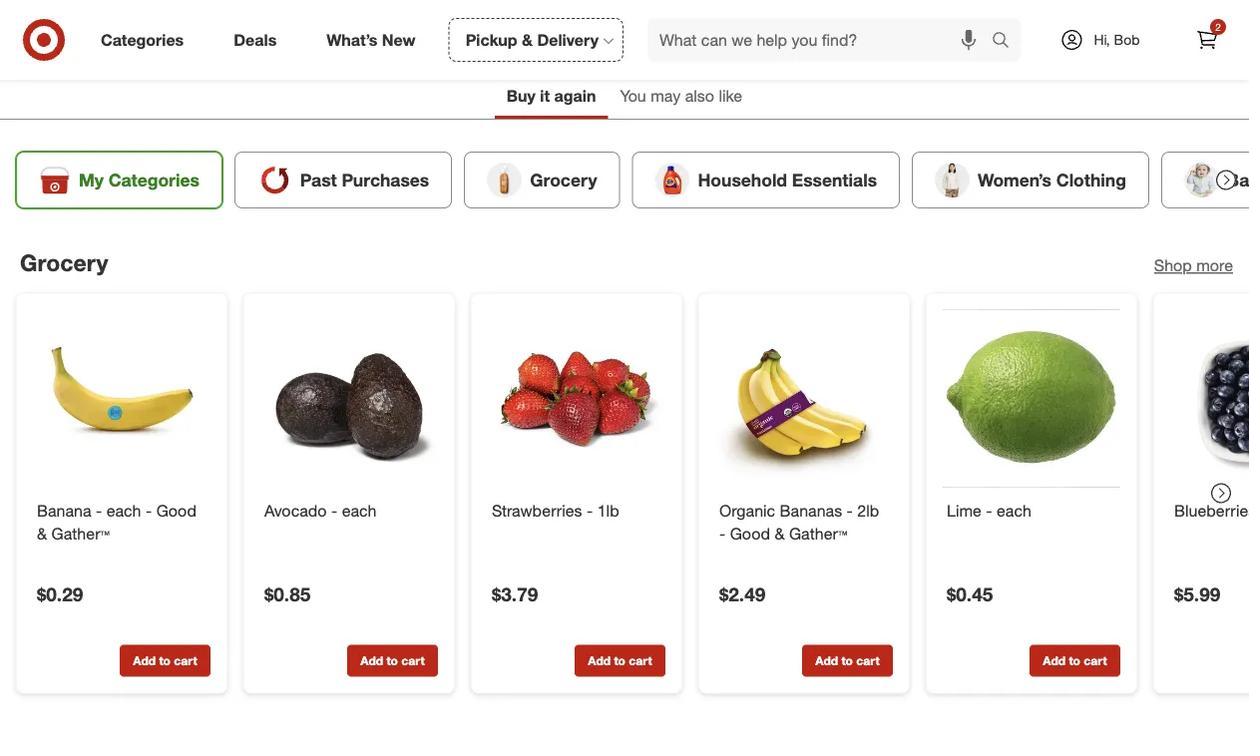 Task type: describe. For each thing, give the bounding box(es) containing it.
ba
[[1228, 169, 1250, 190]]

avocado
[[265, 501, 327, 521]]

pickup & delivery link
[[449, 18, 624, 62]]

what's
[[327, 30, 378, 49]]

cart for $0.85
[[402, 654, 425, 669]]

add to cart for $0.85
[[361, 654, 425, 669]]

to for $0.29
[[159, 654, 171, 669]]

$3.79
[[492, 584, 538, 607]]

add for $0.85
[[361, 654, 383, 669]]

add to cart button for $3.79
[[575, 645, 666, 677]]

to for $2.49
[[842, 654, 853, 669]]

my categories
[[79, 169, 199, 190]]

each for $0.29
[[106, 501, 141, 521]]

each for $0.45
[[997, 501, 1032, 521]]

1 horizontal spatial &
[[522, 30, 533, 49]]

more
[[1197, 256, 1234, 275]]

banana - each - good & gather™
[[37, 501, 197, 544]]

gather™ inside banana - each - good & gather™
[[51, 524, 110, 544]]

$0.85
[[265, 584, 311, 607]]

it
[[540, 86, 550, 106]]

add to cart button for $2.49
[[803, 645, 893, 677]]

2 link
[[1186, 18, 1230, 62]]

you may also like
[[620, 86, 743, 106]]

past
[[300, 169, 337, 190]]

grocery inside grocery button
[[530, 169, 597, 190]]

delivery
[[537, 30, 599, 49]]

& inside the organic bananas - 2lb - good & gather™
[[775, 524, 785, 544]]

new
[[382, 30, 416, 49]]

women's clothing button
[[912, 152, 1150, 208]]

pickup
[[466, 30, 518, 49]]

cart for $3.79
[[629, 654, 653, 669]]

$0.45
[[947, 584, 994, 607]]

grocery button
[[464, 152, 620, 208]]

deals
[[234, 30, 277, 49]]

banana
[[37, 501, 91, 521]]

household essentials button
[[632, 152, 901, 208]]

hi,
[[1095, 31, 1111, 48]]

bananas
[[780, 501, 843, 521]]

again
[[555, 86, 596, 106]]

bob
[[1115, 31, 1141, 48]]

strawberries
[[492, 501, 583, 521]]

women's clothing
[[978, 169, 1127, 190]]

to for $3.79
[[614, 654, 626, 669]]

good inside the organic bananas - 2lb - good & gather™
[[730, 524, 771, 544]]

add for $0.45
[[1044, 654, 1066, 669]]

household essentials
[[698, 169, 878, 190]]

shop
[[1155, 256, 1193, 275]]

2
[[1216, 20, 1222, 33]]

blueberries
[[1175, 501, 1250, 521]]

blueberries link
[[1175, 500, 1250, 523]]

add to cart for $0.45
[[1044, 654, 1108, 669]]

what's new link
[[310, 18, 441, 62]]

2lb
[[858, 501, 880, 521]]

$2.49
[[720, 584, 766, 607]]

my categories button
[[16, 152, 222, 208]]

lime - each
[[947, 501, 1032, 521]]

to for $0.85
[[387, 654, 398, 669]]

buy it again
[[507, 86, 596, 106]]

strawberries - 1lb
[[492, 501, 620, 521]]

lime
[[947, 501, 982, 521]]

avocado - each
[[265, 501, 377, 521]]

past purchases button
[[234, 152, 452, 208]]



Task type: vqa. For each thing, say whether or not it's contained in the screenshot.
$7.00 reg $10.00 sale when purchased online for Light
no



Task type: locate. For each thing, give the bounding box(es) containing it.
pickup & delivery
[[466, 30, 599, 49]]

1 vertical spatial good
[[730, 524, 771, 544]]

like
[[719, 86, 743, 106]]

3 cart from the left
[[629, 654, 653, 669]]

gather™ down bananas
[[790, 524, 848, 544]]

2 add from the left
[[361, 654, 383, 669]]

cart for $2.49
[[857, 654, 880, 669]]

add to cart
[[133, 654, 197, 669], [361, 654, 425, 669], [588, 654, 653, 669], [816, 654, 880, 669], [1044, 654, 1108, 669]]

1 vertical spatial grocery
[[20, 248, 108, 276]]

my
[[79, 169, 104, 190]]

5 add to cart button from the left
[[1030, 645, 1121, 677]]

add to cart button for $0.85
[[347, 645, 438, 677]]

1 add from the left
[[133, 654, 156, 669]]

add
[[133, 654, 156, 669], [361, 654, 383, 669], [588, 654, 611, 669], [816, 654, 839, 669], [1044, 654, 1066, 669]]

& right 'pickup' at the top left of the page
[[522, 30, 533, 49]]

add to cart button for $0.45
[[1030, 645, 1121, 677]]

categories link
[[84, 18, 209, 62]]

shop more
[[1155, 256, 1234, 275]]

deals link
[[217, 18, 302, 62]]

4 add from the left
[[816, 654, 839, 669]]

ba button
[[1162, 152, 1250, 208]]

& inside banana - each - good & gather™
[[37, 524, 47, 544]]

2 to from the left
[[387, 654, 398, 669]]

shop more button
[[1155, 254, 1234, 277]]

each right avocado
[[342, 501, 377, 521]]

women's
[[978, 169, 1052, 190]]

each inside banana - each - good & gather™
[[106, 501, 141, 521]]

grocery down my
[[20, 248, 108, 276]]

4 add to cart button from the left
[[803, 645, 893, 677]]

4 to from the left
[[842, 654, 853, 669]]

avocado - each image
[[261, 310, 438, 488], [261, 310, 438, 488]]

5 to from the left
[[1070, 654, 1081, 669]]

2 add to cart from the left
[[361, 654, 425, 669]]

gather™ inside the organic bananas - 2lb - good & gather™
[[790, 524, 848, 544]]

each right lime
[[997, 501, 1032, 521]]

-
[[96, 501, 102, 521], [146, 501, 152, 521], [331, 501, 338, 521], [587, 501, 593, 521], [847, 501, 853, 521], [987, 501, 993, 521], [720, 524, 726, 544]]

1 gather™ from the left
[[51, 524, 110, 544]]

1 add to cart button from the left
[[120, 645, 211, 677]]

search
[[983, 32, 1031, 51]]

past purchases
[[300, 169, 429, 190]]

lime - each image
[[943, 310, 1121, 488], [943, 310, 1121, 488]]

strawberries - 1lb image
[[488, 310, 666, 488], [488, 310, 666, 488]]

organic bananas - 2lb - good & gather™
[[720, 501, 880, 544]]

3 add to cart button from the left
[[575, 645, 666, 677]]

0 vertical spatial good
[[156, 501, 197, 521]]

add to cart button for $0.29
[[120, 645, 211, 677]]

$0.29
[[37, 584, 83, 607]]

essentials
[[792, 169, 878, 190]]

gather™
[[51, 524, 110, 544], [790, 524, 848, 544]]

organic bananas - 2lb - good & gather™ image
[[716, 310, 893, 488], [716, 310, 893, 488]]

to for $0.45
[[1070, 654, 1081, 669]]

2 gather™ from the left
[[790, 524, 848, 544]]

buy it again link
[[495, 77, 608, 119]]

0 horizontal spatial gather™
[[51, 524, 110, 544]]

add for $2.49
[[816, 654, 839, 669]]

also
[[686, 86, 715, 106]]

1 horizontal spatial gather™
[[790, 524, 848, 544]]

each for $0.85
[[342, 501, 377, 521]]

organic bananas - 2lb - good & gather™ link
[[720, 500, 889, 545]]

banana - each - good & gather™ link
[[37, 500, 207, 545]]

add to cart button
[[120, 645, 211, 677], [347, 645, 438, 677], [575, 645, 666, 677], [803, 645, 893, 677], [1030, 645, 1121, 677]]

1lb
[[598, 501, 620, 521]]

0 horizontal spatial each
[[106, 501, 141, 521]]

What can we help you find? suggestions appear below search field
[[648, 18, 997, 62]]

what's new
[[327, 30, 416, 49]]

2 horizontal spatial each
[[997, 501, 1032, 521]]

household
[[698, 169, 788, 190]]

cart for $0.29
[[174, 654, 197, 669]]

2 cart from the left
[[402, 654, 425, 669]]

1 add to cart from the left
[[133, 654, 197, 669]]

grocery
[[530, 169, 597, 190], [20, 248, 108, 276]]

$5.99
[[1175, 584, 1221, 607]]

good inside banana - each - good & gather™
[[156, 501, 197, 521]]

3 add to cart from the left
[[588, 654, 653, 669]]

strawberries - 1lb link
[[492, 500, 662, 523]]

5 add to cart from the left
[[1044, 654, 1108, 669]]

0 horizontal spatial &
[[37, 524, 47, 544]]

cart
[[174, 654, 197, 669], [402, 654, 425, 669], [629, 654, 653, 669], [857, 654, 880, 669], [1084, 654, 1108, 669]]

categories inside "button"
[[109, 169, 199, 190]]

banana - each - good & gather™ image
[[33, 310, 211, 488], [33, 310, 211, 488]]

5 add from the left
[[1044, 654, 1066, 669]]

lime - each link
[[947, 500, 1117, 523]]

3 to from the left
[[614, 654, 626, 669]]

2 horizontal spatial &
[[775, 524, 785, 544]]

1 to from the left
[[159, 654, 171, 669]]

grocery down buy it again link on the left of the page
[[530, 169, 597, 190]]

3 each from the left
[[997, 501, 1032, 521]]

organic
[[720, 501, 776, 521]]

2 each from the left
[[342, 501, 377, 521]]

you
[[620, 86, 647, 106]]

may
[[651, 86, 681, 106]]

avocado - each link
[[265, 500, 434, 523]]

0 horizontal spatial grocery
[[20, 248, 108, 276]]

each
[[106, 501, 141, 521], [342, 501, 377, 521], [997, 501, 1032, 521]]

1 horizontal spatial good
[[730, 524, 771, 544]]

blueberries - 11.2oz image
[[1171, 310, 1250, 488], [1171, 310, 1250, 488]]

hi, bob
[[1095, 31, 1141, 48]]

add to cart for $0.29
[[133, 654, 197, 669]]

gather™ down banana
[[51, 524, 110, 544]]

4 add to cart from the left
[[816, 654, 880, 669]]

add to cart for $2.49
[[816, 654, 880, 669]]

& down banana
[[37, 524, 47, 544]]

buy
[[507, 86, 536, 106]]

1 each from the left
[[106, 501, 141, 521]]

clothing
[[1057, 169, 1127, 190]]

good
[[156, 501, 197, 521], [730, 524, 771, 544]]

search button
[[983, 18, 1031, 66]]

0 horizontal spatial good
[[156, 501, 197, 521]]

1 horizontal spatial grocery
[[530, 169, 597, 190]]

you may also like link
[[608, 77, 755, 119]]

2 add to cart button from the left
[[347, 645, 438, 677]]

1 cart from the left
[[174, 654, 197, 669]]

0 vertical spatial grocery
[[530, 169, 597, 190]]

categories
[[101, 30, 184, 49], [109, 169, 199, 190]]

0 vertical spatial categories
[[101, 30, 184, 49]]

categories inside 'link'
[[101, 30, 184, 49]]

to
[[159, 654, 171, 669], [387, 654, 398, 669], [614, 654, 626, 669], [842, 654, 853, 669], [1070, 654, 1081, 669]]

4 cart from the left
[[857, 654, 880, 669]]

1 vertical spatial categories
[[109, 169, 199, 190]]

3 add from the left
[[588, 654, 611, 669]]

&
[[522, 30, 533, 49], [37, 524, 47, 544], [775, 524, 785, 544]]

add for $3.79
[[588, 654, 611, 669]]

1 horizontal spatial each
[[342, 501, 377, 521]]

add for $0.29
[[133, 654, 156, 669]]

5 cart from the left
[[1084, 654, 1108, 669]]

& down bananas
[[775, 524, 785, 544]]

cart for $0.45
[[1084, 654, 1108, 669]]

each right banana
[[106, 501, 141, 521]]

purchases
[[342, 169, 429, 190]]

add to cart for $3.79
[[588, 654, 653, 669]]



